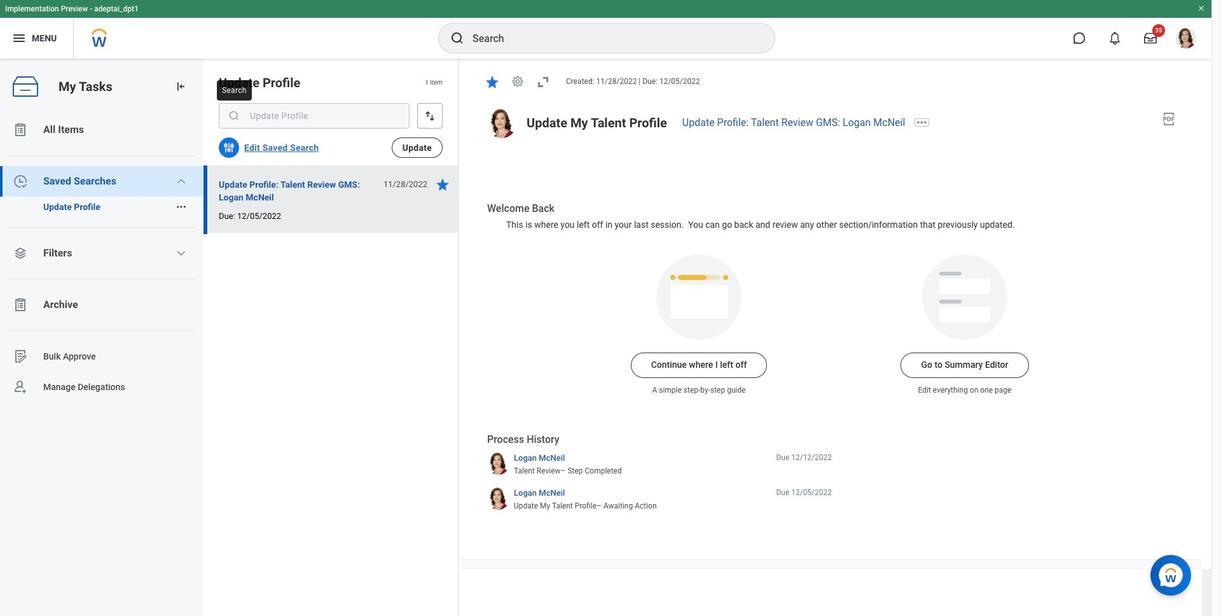 Task type: vqa. For each thing, say whether or not it's contained in the screenshot.
chevron down icon
yes



Task type: locate. For each thing, give the bounding box(es) containing it.
None text field
[[219, 103, 410, 129]]

clipboard image down perspective image
[[13, 297, 28, 312]]

1 vertical spatial clipboard image
[[13, 297, 28, 312]]

clipboard image up clock check icon
[[13, 122, 28, 137]]

banner
[[0, 0, 1212, 59]]

related actions image
[[176, 201, 187, 213]]

notifications large image
[[1109, 32, 1122, 45]]

rename image
[[13, 349, 28, 364]]

profile logan mcneil image
[[1177, 28, 1197, 51]]

clock check image
[[13, 174, 28, 189]]

star image
[[435, 177, 451, 192]]

1 clipboard image from the top
[[13, 122, 28, 137]]

close environment banner image
[[1198, 4, 1206, 12]]

star image
[[485, 74, 500, 90]]

view printable version (pdf) image
[[1162, 111, 1177, 127]]

tooltip
[[214, 78, 254, 103]]

clipboard image
[[13, 122, 28, 137], [13, 297, 28, 312]]

0 vertical spatial clipboard image
[[13, 122, 28, 137]]

list
[[0, 115, 204, 402]]

justify image
[[11, 31, 27, 46]]

gear image
[[512, 75, 524, 88]]

inbox large image
[[1145, 32, 1158, 45]]

Search Workday  search field
[[473, 24, 749, 52]]



Task type: describe. For each thing, give the bounding box(es) containing it.
transformation import image
[[174, 80, 187, 93]]

employee's photo (logan mcneil) image
[[487, 109, 517, 138]]

chevron down image
[[176, 248, 187, 258]]

none text field inside item list element
[[219, 103, 410, 129]]

2 clipboard image from the top
[[13, 297, 28, 312]]

sort image
[[424, 109, 437, 122]]

user plus image
[[13, 379, 28, 395]]

configure image
[[223, 141, 235, 154]]

perspective image
[[13, 246, 28, 261]]

search image
[[228, 109, 241, 122]]

fullscreen image
[[536, 74, 551, 90]]

chevron down image
[[176, 176, 187, 186]]

item list element
[[204, 59, 459, 616]]

search image
[[450, 31, 465, 46]]

process history region
[[487, 432, 832, 516]]



